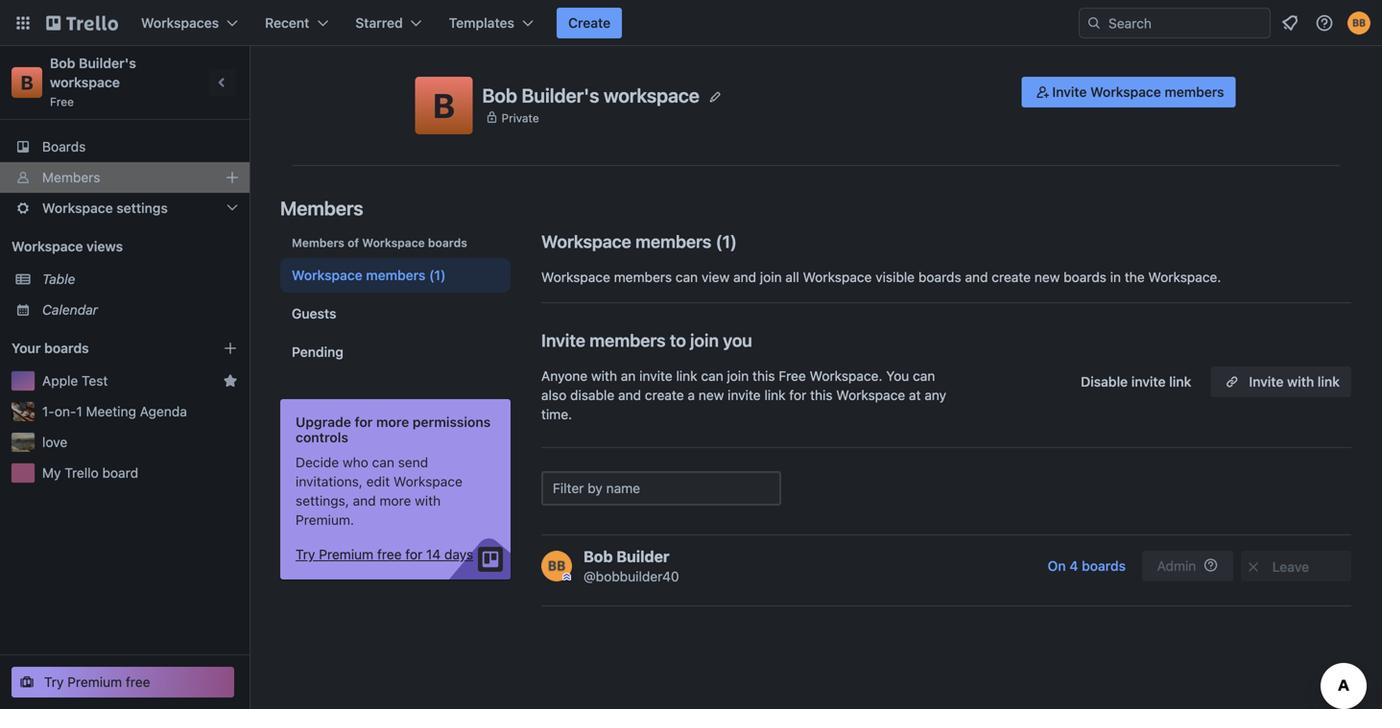 Task type: describe. For each thing, give the bounding box(es) containing it.
on
[[1048, 558, 1066, 574]]

create
[[568, 15, 611, 31]]

love
[[42, 434, 67, 450]]

can left view
[[676, 269, 698, 285]]

controls
[[296, 430, 348, 445]]

)
[[730, 231, 737, 252]]

workspace inside button
[[1091, 84, 1161, 100]]

invitations,
[[296, 474, 363, 490]]

invite for invite members to join you
[[541, 330, 586, 351]]

workspace members can view and join all workspace visible boards and create new boards in the workspace.
[[541, 269, 1221, 285]]

of
[[348, 236, 359, 250]]

free for try premium free for 14 days
[[377, 547, 402, 563]]

b for b button
[[433, 85, 455, 125]]

the
[[1125, 269, 1145, 285]]

who
[[343, 455, 368, 470]]

recent button
[[253, 8, 340, 38]]

with for invite
[[1287, 374, 1314, 390]]

to
[[670, 330, 686, 351]]

can down you
[[701, 368, 723, 384]]

0 vertical spatial more
[[376, 414, 409, 430]]

@bobbuilder40
[[584, 569, 679, 585]]

an
[[621, 368, 636, 384]]

1 horizontal spatial workspace.
[[1149, 269, 1221, 285]]

members left (
[[636, 231, 712, 252]]

invite for invite with link
[[1249, 374, 1284, 390]]

invite workspace members button
[[1022, 77, 1236, 108]]

workspaces button
[[130, 8, 250, 38]]

try premium free for 14 days button
[[296, 545, 473, 564]]

bob builder's workspace link
[[50, 55, 140, 90]]

builder
[[617, 548, 670, 566]]

for inside anyone with an invite link can join this free workspace. you can also disable and create a new invite link for this workspace at any time.
[[789, 387, 807, 403]]

starred
[[355, 15, 403, 31]]

try premium free
[[44, 674, 150, 690]]

at
[[909, 387, 921, 403]]

builder's for bob builder's workspace
[[522, 84, 599, 106]]

table
[[42, 271, 75, 287]]

leave link
[[1241, 551, 1352, 582]]

pending
[[292, 344, 344, 360]]

can up at
[[913, 368, 935, 384]]

this member is an admin of this workspace. image
[[563, 573, 571, 582]]

love link
[[42, 433, 238, 452]]

join inside anyone with an invite link can join this free workspace. you can also disable and create a new invite link for this workspace at any time.
[[727, 368, 749, 384]]

members inside the invite workspace members button
[[1165, 84, 1224, 100]]

members down members of workspace boards
[[366, 267, 426, 283]]

on 4 boards link
[[1039, 551, 1135, 582]]

upgrade
[[296, 414, 351, 430]]

workspace inside popup button
[[42, 200, 113, 216]]

1-
[[42, 404, 55, 419]]

time.
[[541, 407, 572, 422]]

calendar
[[42, 302, 98, 318]]

on-
[[55, 404, 76, 419]]

members of workspace boards
[[292, 236, 467, 250]]

settings,
[[296, 493, 349, 509]]

permissions
[[413, 414, 491, 430]]

with inside upgrade for more permissions controls decide who can send invitations, edit workspace settings, and more with premium.
[[415, 493, 441, 509]]

try for try premium free for 14 days
[[296, 547, 315, 563]]

invite with link button
[[1211, 367, 1352, 397]]

apple test link
[[42, 371, 215, 391]]

can inside upgrade for more permissions controls decide who can send invitations, edit workspace settings, and more with premium.
[[372, 455, 394, 470]]

a
[[688, 387, 695, 403]]

and inside anyone with an invite link can join this free workspace. you can also disable and create a new invite link for this workspace at any time.
[[618, 387, 641, 403]]

workspace. inside anyone with an invite link can join this free workspace. you can also disable and create a new invite link for this workspace at any time.
[[810, 368, 883, 384]]

apple test
[[42, 373, 108, 389]]

1 horizontal spatial invite
[[728, 387, 761, 403]]

trello
[[65, 465, 99, 481]]

boards up (1)
[[428, 236, 467, 250]]

1-on-1 meeting agenda
[[42, 404, 187, 419]]

open information menu image
[[1315, 13, 1334, 33]]

try premium free button
[[12, 667, 234, 698]]

bob for bob builder's workspace
[[482, 84, 517, 106]]

0 horizontal spatial invite
[[639, 368, 673, 384]]

private
[[502, 111, 539, 125]]

disable invite link button
[[1069, 367, 1203, 397]]

workspace for bob builder's workspace
[[604, 84, 700, 106]]

my trello board link
[[42, 464, 238, 483]]

1 vertical spatial more
[[380, 493, 411, 509]]

b button
[[415, 77, 473, 134]]

invite members to join you
[[541, 330, 752, 351]]

on 4 boards
[[1048, 558, 1126, 574]]

bob for bob builder's workspace free
[[50, 55, 75, 71]]

guests
[[292, 306, 336, 322]]

board
[[102, 465, 138, 481]]

1 vertical spatial workspace members
[[292, 267, 426, 283]]

settings
[[116, 200, 168, 216]]

boards link
[[0, 132, 250, 162]]

0 horizontal spatial 1
[[76, 404, 82, 419]]

b link
[[12, 67, 42, 98]]

admin
[[1157, 558, 1196, 574]]

view
[[702, 269, 730, 285]]

b for b link
[[21, 71, 33, 94]]

free inside the bob builder's workspace free
[[50, 95, 74, 108]]

bob builder @bobbuilder40
[[584, 548, 679, 585]]

0 notifications image
[[1279, 12, 1302, 35]]

workspace navigation collapse icon image
[[209, 69, 236, 96]]

invite with link
[[1249, 374, 1340, 390]]

your boards
[[12, 340, 89, 356]]

my trello board
[[42, 465, 138, 481]]

anyone
[[541, 368, 588, 384]]

workspace inside anyone with an invite link can join this free workspace. you can also disable and create a new invite link for this workspace at any time.
[[836, 387, 905, 403]]

14
[[426, 547, 441, 563]]

meeting
[[86, 404, 136, 419]]

0 vertical spatial create
[[992, 269, 1031, 285]]

your boards with 4 items element
[[12, 337, 194, 360]]

edit
[[366, 474, 390, 490]]

0 vertical spatial members
[[42, 169, 100, 185]]

members link
[[0, 162, 250, 193]]



Task type: locate. For each thing, give the bounding box(es) containing it.
0 horizontal spatial join
[[690, 330, 719, 351]]

0 horizontal spatial create
[[645, 387, 684, 403]]

0 horizontal spatial free
[[126, 674, 150, 690]]

workspace. left you
[[810, 368, 883, 384]]

1 horizontal spatial bob
[[482, 84, 517, 106]]

switch to… image
[[13, 13, 33, 33]]

join
[[760, 269, 782, 285], [690, 330, 719, 351], [727, 368, 749, 384]]

0 horizontal spatial invite
[[541, 330, 586, 351]]

1 horizontal spatial b
[[433, 85, 455, 125]]

more down edit
[[380, 493, 411, 509]]

1 horizontal spatial with
[[591, 368, 617, 384]]

this
[[753, 368, 775, 384], [810, 387, 833, 403]]

0 vertical spatial try
[[296, 547, 315, 563]]

visible
[[876, 269, 915, 285]]

b left private
[[433, 85, 455, 125]]

link
[[676, 368, 698, 384], [1169, 374, 1192, 390], [1318, 374, 1340, 390], [764, 387, 786, 403]]

and right visible at the top of page
[[965, 269, 988, 285]]

1 horizontal spatial 1
[[722, 231, 730, 252]]

2 horizontal spatial for
[[789, 387, 807, 403]]

guests link
[[280, 297, 511, 331]]

workspace members left (
[[541, 231, 712, 252]]

disable invite link
[[1081, 374, 1192, 390]]

workspace inside the bob builder's workspace free
[[50, 74, 120, 90]]

builder's down back to home image
[[79, 55, 136, 71]]

workspace
[[1091, 84, 1161, 100], [42, 200, 113, 216], [541, 231, 631, 252], [362, 236, 425, 250], [12, 239, 83, 254], [292, 267, 363, 283], [541, 269, 610, 285], [803, 269, 872, 285], [836, 387, 905, 403], [394, 474, 463, 490]]

0 horizontal spatial workspace.
[[810, 368, 883, 384]]

builder's inside the bob builder's workspace free
[[79, 55, 136, 71]]

1 horizontal spatial join
[[727, 368, 749, 384]]

2 vertical spatial invite
[[1249, 374, 1284, 390]]

invite right 'an'
[[639, 368, 673, 384]]

1 horizontal spatial workspace members
[[541, 231, 712, 252]]

primary element
[[0, 0, 1382, 46]]

sm image
[[1033, 83, 1052, 102], [1244, 558, 1263, 577]]

1 vertical spatial create
[[645, 387, 684, 403]]

2 horizontal spatial invite
[[1249, 374, 1284, 390]]

can
[[676, 269, 698, 285], [701, 368, 723, 384], [913, 368, 935, 384], [372, 455, 394, 470]]

1 horizontal spatial workspace
[[604, 84, 700, 106]]

invite
[[639, 368, 673, 384], [1132, 374, 1166, 390], [728, 387, 761, 403]]

b inside button
[[433, 85, 455, 125]]

boards right visible at the top of page
[[919, 269, 962, 285]]

1 vertical spatial sm image
[[1244, 558, 1263, 577]]

0 vertical spatial workspace.
[[1149, 269, 1221, 285]]

0 horizontal spatial bob
[[50, 55, 75, 71]]

workspace settings button
[[0, 193, 250, 224]]

back to home image
[[46, 8, 118, 38]]

( 1 )
[[716, 231, 737, 252]]

workspace.
[[1149, 269, 1221, 285], [810, 368, 883, 384]]

1-on-1 meeting agenda link
[[42, 402, 238, 421]]

for inside upgrade for more permissions controls decide who can send invitations, edit workspace settings, and more with premium.
[[355, 414, 373, 430]]

you
[[723, 330, 752, 351]]

0 horizontal spatial with
[[415, 493, 441, 509]]

with inside button
[[1287, 374, 1314, 390]]

0 vertical spatial join
[[760, 269, 782, 285]]

0 vertical spatial builder's
[[79, 55, 136, 71]]

join down you
[[727, 368, 749, 384]]

0 vertical spatial workspace members
[[541, 231, 712, 252]]

1 horizontal spatial try
[[296, 547, 315, 563]]

try premium free for 14 days
[[296, 547, 473, 563]]

1 vertical spatial free
[[779, 368, 806, 384]]

any
[[925, 387, 947, 403]]

in
[[1110, 269, 1121, 285]]

invite for invite workspace members
[[1052, 84, 1087, 100]]

members down search field in the right top of the page
[[1165, 84, 1224, 100]]

workspace down primary element
[[604, 84, 700, 106]]

can up edit
[[372, 455, 394, 470]]

workspace. right the
[[1149, 269, 1221, 285]]

0 horizontal spatial new
[[699, 387, 724, 403]]

new
[[1035, 269, 1060, 285], [699, 387, 724, 403]]

send
[[398, 455, 428, 470]]

workspace inside upgrade for more permissions controls decide who can send invitations, edit workspace settings, and more with premium.
[[394, 474, 463, 490]]

free inside anyone with an invite link can join this free workspace. you can also disable and create a new invite link for this workspace at any time.
[[779, 368, 806, 384]]

2 vertical spatial bob
[[584, 548, 613, 566]]

workspaces
[[141, 15, 219, 31]]

try
[[296, 547, 315, 563], [44, 674, 64, 690]]

invite right a
[[728, 387, 761, 403]]

search image
[[1087, 15, 1102, 31]]

1 vertical spatial bob
[[482, 84, 517, 106]]

2 vertical spatial join
[[727, 368, 749, 384]]

0 horizontal spatial for
[[355, 414, 373, 430]]

anyone with an invite link can join this free workspace. you can also disable and create a new invite link for this workspace at any time.
[[541, 368, 947, 422]]

with
[[591, 368, 617, 384], [1287, 374, 1314, 390], [415, 493, 441, 509]]

try inside button
[[296, 547, 315, 563]]

free
[[50, 95, 74, 108], [779, 368, 806, 384]]

1 vertical spatial free
[[126, 674, 150, 690]]

1 vertical spatial builder's
[[522, 84, 599, 106]]

1 vertical spatial for
[[355, 414, 373, 430]]

create
[[992, 269, 1031, 285], [645, 387, 684, 403]]

add board image
[[223, 341, 238, 356]]

and down edit
[[353, 493, 376, 509]]

and down 'an'
[[618, 387, 641, 403]]

members left the of
[[292, 236, 345, 250]]

1 vertical spatial this
[[810, 387, 833, 403]]

free inside button
[[377, 547, 402, 563]]

2 horizontal spatial invite
[[1132, 374, 1166, 390]]

0 horizontal spatial workspace members
[[292, 267, 426, 283]]

b down switch to… icon
[[21, 71, 33, 94]]

0 vertical spatial bob
[[50, 55, 75, 71]]

0 horizontal spatial free
[[50, 95, 74, 108]]

0 vertical spatial premium
[[319, 547, 374, 563]]

disable
[[1081, 374, 1128, 390]]

new inside anyone with an invite link can join this free workspace. you can also disable and create a new invite link for this workspace at any time.
[[699, 387, 724, 403]]

join left all
[[760, 269, 782, 285]]

invite
[[1052, 84, 1087, 100], [541, 330, 586, 351], [1249, 374, 1284, 390]]

calendar link
[[42, 300, 238, 320]]

create inside anyone with an invite link can join this free workspace. you can also disable and create a new invite link for this workspace at any time.
[[645, 387, 684, 403]]

your
[[12, 340, 41, 356]]

new right a
[[699, 387, 724, 403]]

sm image for 'leave' link
[[1244, 558, 1263, 577]]

workspace members down the of
[[292, 267, 426, 283]]

Search field
[[1102, 9, 1270, 37]]

all
[[786, 269, 799, 285]]

members up the of
[[280, 197, 363, 219]]

Filter by name text field
[[541, 471, 781, 506]]

workspace for bob builder's workspace free
[[50, 74, 120, 90]]

2 horizontal spatial bob
[[584, 548, 613, 566]]

also
[[541, 387, 567, 403]]

premium
[[319, 547, 374, 563], [67, 674, 122, 690]]

members down boards
[[42, 169, 100, 185]]

new left in
[[1035, 269, 1060, 285]]

bob builder's workspace free
[[50, 55, 140, 108]]

sm image inside 'leave' link
[[1244, 558, 1263, 577]]

1 vertical spatial premium
[[67, 674, 122, 690]]

views
[[86, 239, 123, 254]]

workspace settings
[[42, 200, 168, 216]]

days
[[444, 547, 473, 563]]

and
[[733, 269, 756, 285], [965, 269, 988, 285], [618, 387, 641, 403], [353, 493, 376, 509]]

more up send
[[376, 414, 409, 430]]

test
[[82, 373, 108, 389]]

1 horizontal spatial sm image
[[1244, 558, 1263, 577]]

sm image for the invite workspace members button
[[1033, 83, 1052, 102]]

1 vertical spatial workspace.
[[810, 368, 883, 384]]

0 vertical spatial 1
[[722, 231, 730, 252]]

starred icon image
[[223, 373, 238, 389]]

1 horizontal spatial free
[[779, 368, 806, 384]]

boards
[[42, 139, 86, 155]]

free inside "button"
[[126, 674, 150, 690]]

free
[[377, 547, 402, 563], [126, 674, 150, 690]]

1 horizontal spatial new
[[1035, 269, 1060, 285]]

bob for bob builder @bobbuilder40
[[584, 548, 613, 566]]

bob up private
[[482, 84, 517, 106]]

1 horizontal spatial free
[[377, 547, 402, 563]]

(
[[716, 231, 722, 252]]

upgrade for more permissions controls decide who can send invitations, edit workspace settings, and more with premium.
[[296, 414, 491, 528]]

bob inside 'bob builder @bobbuilder40'
[[584, 548, 613, 566]]

0 vertical spatial this
[[753, 368, 775, 384]]

templates button
[[437, 8, 545, 38]]

disable
[[570, 387, 615, 403]]

pending link
[[280, 335, 511, 370]]

members up 'an'
[[590, 330, 666, 351]]

0 horizontal spatial sm image
[[1033, 83, 1052, 102]]

1 vertical spatial invite
[[541, 330, 586, 351]]

agenda
[[140, 404, 187, 419]]

1 vertical spatial 1
[[76, 404, 82, 419]]

invite right the disable
[[1132, 374, 1166, 390]]

bob builder (bobbuilder40) image
[[1348, 12, 1371, 35]]

templates
[[449, 15, 515, 31]]

1 vertical spatial new
[[699, 387, 724, 403]]

premium for try premium free for 14 days
[[319, 547, 374, 563]]

leave
[[1273, 559, 1309, 575]]

builder's for bob builder's workspace free
[[79, 55, 136, 71]]

try inside "button"
[[44, 674, 64, 690]]

premium for try premium free
[[67, 674, 122, 690]]

1 horizontal spatial premium
[[319, 547, 374, 563]]

1 horizontal spatial builder's
[[522, 84, 599, 106]]

with inside anyone with an invite link can join this free workspace. you can also disable and create a new invite link for this workspace at any time.
[[591, 368, 617, 384]]

1
[[722, 231, 730, 252], [76, 404, 82, 419]]

0 vertical spatial new
[[1035, 269, 1060, 285]]

table link
[[42, 270, 238, 289]]

0 vertical spatial free
[[50, 95, 74, 108]]

0 horizontal spatial b
[[21, 71, 33, 94]]

2 horizontal spatial with
[[1287, 374, 1314, 390]]

0 horizontal spatial builder's
[[79, 55, 136, 71]]

boards up apple
[[44, 340, 89, 356]]

0 vertical spatial free
[[377, 547, 402, 563]]

0 horizontal spatial workspace
[[50, 74, 120, 90]]

join right to
[[690, 330, 719, 351]]

0 horizontal spatial this
[[753, 368, 775, 384]]

workspace members
[[541, 231, 712, 252], [292, 267, 426, 283]]

0 horizontal spatial premium
[[67, 674, 122, 690]]

workspace right b link
[[50, 74, 120, 90]]

invite workspace members
[[1052, 84, 1224, 100]]

premium inside button
[[319, 547, 374, 563]]

b
[[21, 71, 33, 94], [433, 85, 455, 125]]

1 horizontal spatial create
[[992, 269, 1031, 285]]

1 horizontal spatial invite
[[1052, 84, 1087, 100]]

1 right 1-
[[76, 404, 82, 419]]

builder's
[[79, 55, 136, 71], [522, 84, 599, 106]]

bob builder's workspace
[[482, 84, 700, 106]]

1 up view
[[722, 231, 730, 252]]

boards right '4'
[[1082, 558, 1126, 574]]

you
[[886, 368, 909, 384]]

my
[[42, 465, 61, 481]]

0 vertical spatial for
[[789, 387, 807, 403]]

and right view
[[733, 269, 756, 285]]

1 horizontal spatial this
[[810, 387, 833, 403]]

0 vertical spatial sm image
[[1033, 83, 1052, 102]]

1 horizontal spatial for
[[405, 547, 423, 563]]

starred button
[[344, 8, 434, 38]]

apple
[[42, 373, 78, 389]]

0 vertical spatial invite
[[1052, 84, 1087, 100]]

4
[[1070, 558, 1078, 574]]

free for try premium free
[[126, 674, 150, 690]]

sm image inside the invite workspace members button
[[1033, 83, 1052, 102]]

0 horizontal spatial try
[[44, 674, 64, 690]]

builder's up private
[[522, 84, 599, 106]]

decide
[[296, 455, 339, 470]]

members up invite members to join you
[[614, 269, 672, 285]]

for
[[789, 387, 807, 403], [355, 414, 373, 430], [405, 547, 423, 563]]

recent
[[265, 15, 309, 31]]

workspace views
[[12, 239, 123, 254]]

1 vertical spatial try
[[44, 674, 64, 690]]

boards left in
[[1064, 269, 1107, 285]]

bob inside the bob builder's workspace free
[[50, 55, 75, 71]]

bob right b link
[[50, 55, 75, 71]]

1 vertical spatial members
[[280, 197, 363, 219]]

2 vertical spatial members
[[292, 236, 345, 250]]

premium inside "button"
[[67, 674, 122, 690]]

2 vertical spatial for
[[405, 547, 423, 563]]

with for anyone
[[591, 368, 617, 384]]

(1)
[[429, 267, 446, 283]]

try for try premium free
[[44, 674, 64, 690]]

1 vertical spatial join
[[690, 330, 719, 351]]

invite inside button
[[1132, 374, 1166, 390]]

bob up @bobbuilder40
[[584, 548, 613, 566]]

2 horizontal spatial join
[[760, 269, 782, 285]]

members
[[42, 169, 100, 185], [280, 197, 363, 219], [292, 236, 345, 250]]

and inside upgrade for more permissions controls decide who can send invitations, edit workspace settings, and more with premium.
[[353, 493, 376, 509]]

for inside button
[[405, 547, 423, 563]]

boards
[[428, 236, 467, 250], [919, 269, 962, 285], [1064, 269, 1107, 285], [44, 340, 89, 356], [1082, 558, 1126, 574]]



Task type: vqa. For each thing, say whether or not it's contained in the screenshot.
the leftmost "boards"
no



